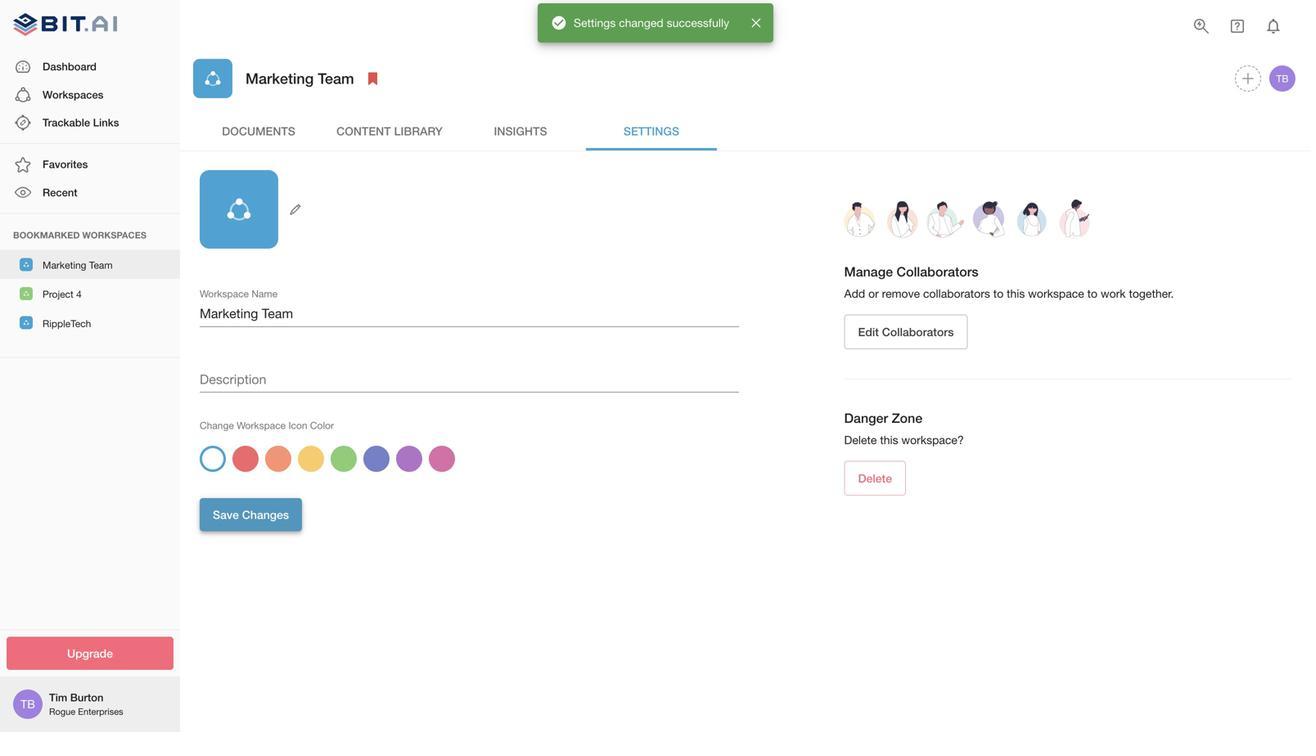 Task type: vqa. For each thing, say whether or not it's contained in the screenshot.
topmost DELETE
yes



Task type: describe. For each thing, give the bounding box(es) containing it.
name
[[252, 288, 278, 300]]

this inside manage collaborators add or remove collaborators to this workspace to work together.
[[1007, 287, 1025, 300]]

insights link
[[455, 111, 586, 151]]

delete inside danger zone delete this workspace?
[[844, 433, 877, 447]]

favorites button
[[0, 151, 180, 179]]

Workspace Description text field
[[200, 367, 739, 393]]

tb button
[[1267, 63, 1298, 94]]

content
[[336, 124, 391, 138]]

remove bookmark image
[[363, 69, 383, 88]]

or
[[868, 287, 879, 300]]

danger zone delete this workspace?
[[844, 411, 964, 447]]

project 4
[[43, 289, 82, 300]]

content library
[[336, 124, 443, 138]]

work
[[1101, 287, 1126, 300]]

edit collaborators
[[858, 325, 954, 339]]

together.
[[1129, 287, 1174, 300]]

edit
[[858, 325, 879, 339]]

workspaces
[[82, 230, 146, 241]]

bookmarked workspaces
[[13, 230, 146, 241]]

workspace?
[[901, 433, 964, 447]]

manage
[[844, 264, 893, 279]]

settings for settings changed successfully
[[574, 16, 616, 30]]

1 horizontal spatial team
[[318, 69, 354, 87]]

icon
[[288, 420, 307, 431]]

marketing inside button
[[43, 259, 86, 271]]

tab list containing documents
[[193, 111, 1298, 151]]

settings changed successfully alert
[[538, 3, 773, 43]]

1 vertical spatial tb
[[21, 698, 35, 711]]

delete button
[[844, 461, 906, 496]]

enterprises
[[78, 707, 123, 717]]

Workspace Name text field
[[200, 301, 739, 327]]

recent
[[43, 186, 77, 199]]

links
[[93, 116, 119, 129]]

workspace
[[1028, 287, 1084, 300]]

tb inside button
[[1276, 73, 1289, 84]]

change workspace icon color
[[200, 420, 334, 431]]



Task type: locate. For each thing, give the bounding box(es) containing it.
to
[[993, 287, 1004, 300], [1087, 287, 1098, 300]]

0 vertical spatial marketing team
[[246, 69, 354, 87]]

workspace
[[200, 288, 249, 300], [237, 420, 286, 431]]

documents link
[[193, 111, 324, 151]]

dashboard
[[43, 60, 97, 73]]

workspaces button
[[0, 81, 180, 109]]

0 vertical spatial collaborators
[[897, 264, 979, 279]]

this left workspace
[[1007, 287, 1025, 300]]

settings
[[574, 16, 616, 30], [624, 124, 679, 138]]

2 to from the left
[[1087, 287, 1098, 300]]

documents
[[222, 124, 295, 138]]

to left work
[[1087, 287, 1098, 300]]

favorites
[[43, 158, 88, 171]]

1 vertical spatial collaborators
[[882, 325, 954, 339]]

upgrade button
[[7, 637, 174, 670]]

0 vertical spatial delete
[[844, 433, 877, 447]]

settings inside settings link
[[624, 124, 679, 138]]

1 horizontal spatial marketing team
[[246, 69, 354, 87]]

0 horizontal spatial team
[[89, 259, 113, 271]]

zone
[[892, 411, 923, 426]]

1 horizontal spatial to
[[1087, 287, 1098, 300]]

4
[[76, 289, 82, 300]]

tab list
[[193, 111, 1298, 151]]

add
[[844, 287, 865, 300]]

workspaces
[[43, 88, 103, 101]]

edit collaborators button
[[844, 315, 968, 350]]

collaborators inside manage collaborators add or remove collaborators to this workspace to work together.
[[897, 264, 979, 279]]

library
[[394, 124, 443, 138]]

0 vertical spatial team
[[318, 69, 354, 87]]

this
[[1007, 287, 1025, 300], [880, 433, 898, 447]]

1 vertical spatial marketing
[[43, 259, 86, 271]]

marketing team button
[[0, 250, 180, 279]]

upgrade
[[67, 647, 113, 660]]

1 horizontal spatial settings
[[624, 124, 679, 138]]

color
[[310, 420, 334, 431]]

to right the collaborators at right
[[993, 287, 1004, 300]]

marketing team inside button
[[43, 259, 113, 271]]

marketing up project 4
[[43, 259, 86, 271]]

1 to from the left
[[993, 287, 1004, 300]]

collaborators for manage
[[897, 264, 979, 279]]

burton
[[70, 692, 103, 704]]

insights
[[494, 124, 547, 138]]

0 horizontal spatial marketing team
[[43, 259, 113, 271]]

0 vertical spatial this
[[1007, 287, 1025, 300]]

changes
[[242, 508, 289, 522]]

collaborators up the collaborators at right
[[897, 264, 979, 279]]

delete inside button
[[858, 472, 892, 485]]

tim
[[49, 692, 67, 704]]

project 4 button
[[0, 279, 180, 308]]

settings for settings
[[624, 124, 679, 138]]

team up project 4 button
[[89, 259, 113, 271]]

workspace left name
[[200, 288, 249, 300]]

content library link
[[324, 111, 455, 151]]

collaborators
[[897, 264, 979, 279], [882, 325, 954, 339]]

tb
[[1276, 73, 1289, 84], [21, 698, 35, 711]]

marketing team
[[246, 69, 354, 87], [43, 259, 113, 271]]

1 vertical spatial team
[[89, 259, 113, 271]]

this down zone
[[880, 433, 898, 447]]

project
[[43, 289, 73, 300]]

rippletech
[[43, 318, 91, 329]]

collaborators
[[923, 287, 990, 300]]

delete
[[844, 433, 877, 447], [858, 472, 892, 485]]

danger
[[844, 411, 888, 426]]

0 vertical spatial settings
[[574, 16, 616, 30]]

collaborators for edit
[[882, 325, 954, 339]]

0 horizontal spatial this
[[880, 433, 898, 447]]

delete down "danger"
[[844, 433, 877, 447]]

successfully
[[667, 16, 729, 30]]

workspace name
[[200, 288, 278, 300]]

rippletech button
[[0, 308, 180, 337]]

marketing team up 4
[[43, 259, 113, 271]]

1 vertical spatial delete
[[858, 472, 892, 485]]

0 vertical spatial workspace
[[200, 288, 249, 300]]

1 horizontal spatial this
[[1007, 287, 1025, 300]]

0 vertical spatial tb
[[1276, 73, 1289, 84]]

1 vertical spatial marketing team
[[43, 259, 113, 271]]

remove
[[882, 287, 920, 300]]

0 horizontal spatial to
[[993, 287, 1004, 300]]

workspace left 'icon'
[[237, 420, 286, 431]]

save changes
[[213, 508, 289, 522]]

bookmarked
[[13, 230, 80, 241]]

0 horizontal spatial marketing
[[43, 259, 86, 271]]

settings changed successfully
[[574, 16, 729, 30]]

trackable links button
[[0, 109, 180, 137]]

settings inside "settings changed successfully" alert
[[574, 16, 616, 30]]

team inside button
[[89, 259, 113, 271]]

trackable
[[43, 116, 90, 129]]

tim burton rogue enterprises
[[49, 692, 123, 717]]

team
[[318, 69, 354, 87], [89, 259, 113, 271]]

changed
[[619, 16, 663, 30]]

trackable links
[[43, 116, 119, 129]]

settings link
[[586, 111, 717, 151]]

recent button
[[0, 179, 180, 207]]

save
[[213, 508, 239, 522]]

change
[[200, 420, 234, 431]]

collaborators inside edit collaborators button
[[882, 325, 954, 339]]

team left remove bookmark "icon"
[[318, 69, 354, 87]]

1 vertical spatial this
[[880, 433, 898, 447]]

marketing
[[246, 69, 314, 87], [43, 259, 86, 271]]

delete down danger zone delete this workspace?
[[858, 472, 892, 485]]

save changes button
[[200, 498, 302, 531]]

1 horizontal spatial tb
[[1276, 73, 1289, 84]]

rogue
[[49, 707, 75, 717]]

0 vertical spatial marketing
[[246, 69, 314, 87]]

collaborators down remove
[[882, 325, 954, 339]]

0 horizontal spatial tb
[[21, 698, 35, 711]]

0 horizontal spatial settings
[[574, 16, 616, 30]]

1 vertical spatial workspace
[[237, 420, 286, 431]]

manage collaborators add or remove collaborators to this workspace to work together.
[[844, 264, 1174, 300]]

1 horizontal spatial marketing
[[246, 69, 314, 87]]

marketing team up documents
[[246, 69, 354, 87]]

dashboard button
[[0, 53, 180, 81]]

marketing up documents
[[246, 69, 314, 87]]

this inside danger zone delete this workspace?
[[880, 433, 898, 447]]

1 vertical spatial settings
[[624, 124, 679, 138]]



